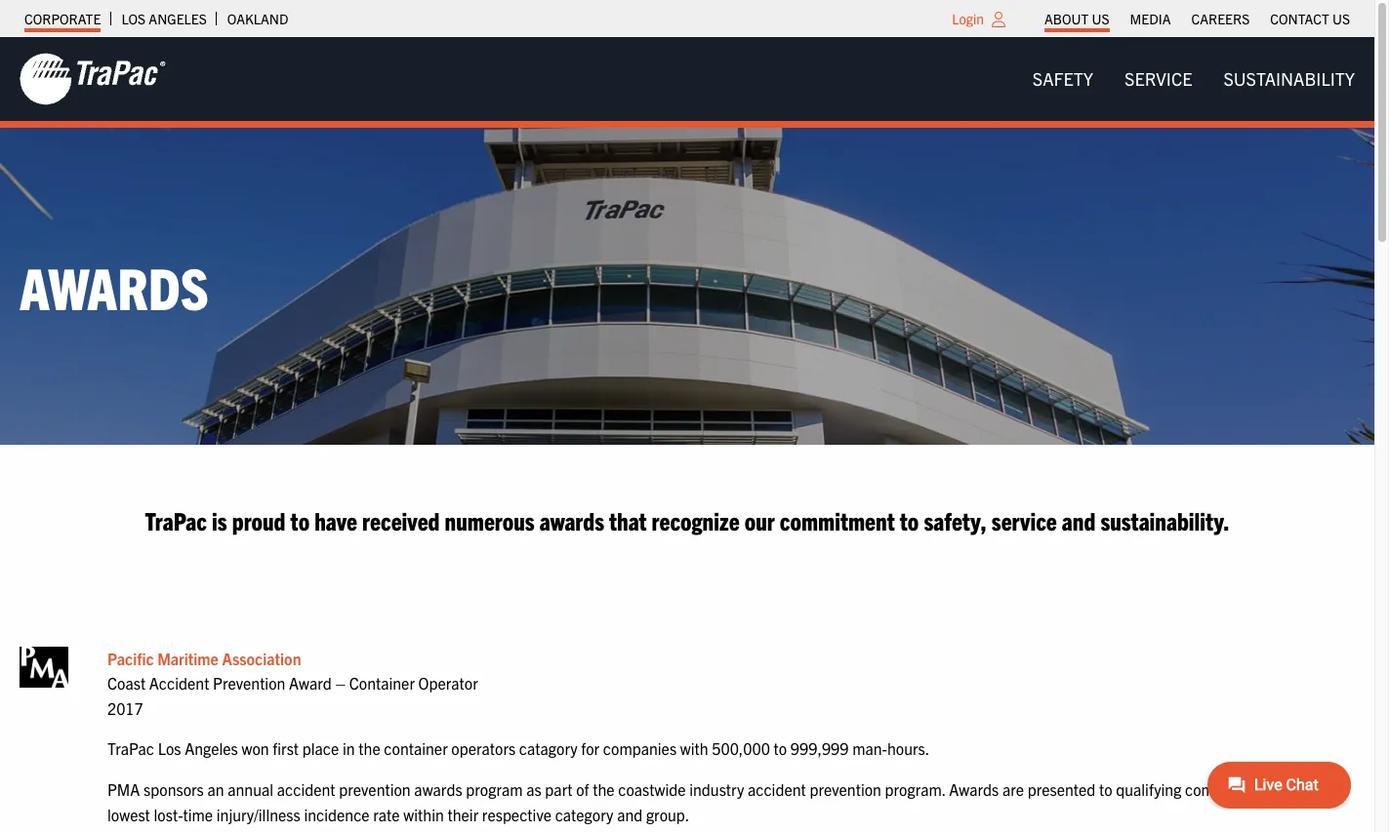 Task type: vqa. For each thing, say whether or not it's contained in the screenshot.
menu bar
yes



Task type: locate. For each thing, give the bounding box(es) containing it.
safety
[[1033, 67, 1094, 90]]

sustainability.
[[1101, 505, 1230, 536]]

trapac
[[145, 505, 207, 536], [107, 740, 154, 759]]

trapac for awards
[[145, 505, 207, 536]]

1 vertical spatial angeles
[[185, 740, 238, 759]]

prevention
[[339, 780, 411, 800], [810, 780, 882, 800]]

1 horizontal spatial prevention
[[810, 780, 882, 800]]

awards inside pma sponsors an annual accident prevention awards program as part of the coastwide industry accident prevention program. awards are presented to qualifying companies having the lowest lost-time injury/illness incidence rate within their respective category and group.
[[949, 780, 999, 800]]

companies up coastwide
[[603, 740, 677, 759]]

menu bar
[[1035, 5, 1361, 32], [1017, 59, 1371, 99]]

the
[[359, 740, 380, 759], [593, 780, 615, 800], [1310, 780, 1332, 800]]

trapac is proud to have received numerous awards that recognize our commitment to safety, service and sustainability.
[[145, 505, 1230, 536]]

awards left that at bottom left
[[540, 505, 604, 536]]

program
[[466, 780, 523, 800]]

menu bar up service
[[1035, 5, 1361, 32]]

awards
[[20, 251, 209, 322], [949, 780, 999, 800]]

awards up the 'within'
[[414, 780, 462, 800]]

awards
[[540, 505, 604, 536], [414, 780, 462, 800]]

service link
[[1109, 59, 1208, 99]]

1 vertical spatial companies
[[1185, 780, 1259, 800]]

to left 999,999
[[774, 740, 787, 759]]

prevention down the 'man-'
[[810, 780, 882, 800]]

us right contact
[[1333, 10, 1350, 27]]

us
[[1092, 10, 1110, 27], [1333, 10, 1350, 27]]

sponsors
[[144, 780, 204, 800]]

1 horizontal spatial awards
[[540, 505, 604, 536]]

0 vertical spatial companies
[[603, 740, 677, 759]]

us right about
[[1092, 10, 1110, 27]]

and right service at the bottom right of the page
[[1062, 505, 1096, 536]]

0 vertical spatial trapac
[[145, 505, 207, 536]]

2 prevention from the left
[[810, 780, 882, 800]]

1 horizontal spatial and
[[1062, 505, 1096, 536]]

and down coastwide
[[617, 805, 643, 825]]

trapac is proud to have received numerous awards that recognize our commitment to safety, service and sustainability. main content
[[0, 504, 1375, 833]]

the right the "having" at bottom right
[[1310, 780, 1332, 800]]

annual
[[228, 780, 273, 800]]

1 horizontal spatial awards
[[949, 780, 999, 800]]

angeles inside los angeles link
[[149, 10, 207, 27]]

2 accident from the left
[[748, 780, 806, 800]]

companies
[[603, 740, 677, 759], [1185, 780, 1259, 800]]

recognize
[[652, 505, 740, 536]]

los
[[121, 10, 146, 27], [158, 740, 181, 759]]

received
[[362, 505, 440, 536]]

our
[[745, 505, 775, 536]]

trapac left is
[[145, 505, 207, 536]]

pma
[[107, 780, 140, 800]]

first
[[273, 740, 299, 759]]

0 horizontal spatial los
[[121, 10, 146, 27]]

menu bar containing safety
[[1017, 59, 1371, 99]]

1 horizontal spatial companies
[[1185, 780, 1259, 800]]

within
[[404, 805, 444, 825]]

1 us from the left
[[1092, 10, 1110, 27]]

500,000
[[712, 740, 770, 759]]

incidence
[[304, 805, 370, 825]]

accident down 500,000
[[748, 780, 806, 800]]

angeles up an
[[185, 740, 238, 759]]

media
[[1130, 10, 1171, 27]]

0 horizontal spatial awards
[[20, 251, 209, 322]]

accident
[[277, 780, 335, 800], [748, 780, 806, 800]]

oakland link
[[227, 5, 288, 32]]

0 horizontal spatial prevention
[[339, 780, 411, 800]]

to
[[291, 505, 310, 536], [900, 505, 919, 536], [774, 740, 787, 759], [1099, 780, 1113, 800]]

0 horizontal spatial awards
[[414, 780, 462, 800]]

to left qualifying
[[1099, 780, 1113, 800]]

companies inside pma sponsors an annual accident prevention awards program as part of the coastwide industry accident prevention program. awards are presented to qualifying companies having the lowest lost-time injury/illness incidence rate within their respective category and group.
[[1185, 780, 1259, 800]]

menu bar down careers link
[[1017, 59, 1371, 99]]

prevention up the rate
[[339, 780, 411, 800]]

accident up 'incidence'
[[277, 780, 335, 800]]

0 horizontal spatial accident
[[277, 780, 335, 800]]

an
[[207, 780, 224, 800]]

0 vertical spatial menu bar
[[1035, 5, 1361, 32]]

media link
[[1130, 5, 1171, 32]]

careers link
[[1192, 5, 1250, 32]]

1 vertical spatial awards
[[414, 780, 462, 800]]

los up sponsors
[[158, 740, 181, 759]]

oakland
[[227, 10, 288, 27]]

container
[[349, 674, 415, 693]]

lost-
[[154, 805, 183, 825]]

los right corporate link
[[121, 10, 146, 27]]

1 vertical spatial trapac
[[107, 740, 154, 759]]

1 vertical spatial and
[[617, 805, 643, 825]]

and inside pma sponsors an annual accident prevention awards program as part of the coastwide industry accident prevention program. awards are presented to qualifying companies having the lowest lost-time injury/illness incidence rate within their respective category and group.
[[617, 805, 643, 825]]

2 us from the left
[[1333, 10, 1350, 27]]

los angeles link
[[121, 5, 207, 32]]

proud
[[232, 505, 286, 536]]

1 vertical spatial los
[[158, 740, 181, 759]]

1 horizontal spatial los
[[158, 740, 181, 759]]

pma sponsors an annual accident prevention awards program as part of the coastwide industry accident prevention program. awards are presented to qualifying companies having the lowest lost-time injury/illness incidence rate within their respective category and group.
[[107, 780, 1332, 825]]

1 vertical spatial menu bar
[[1017, 59, 1371, 99]]

careers
[[1192, 10, 1250, 27]]

0 vertical spatial angeles
[[149, 10, 207, 27]]

contact
[[1271, 10, 1330, 27]]

0 vertical spatial los
[[121, 10, 146, 27]]

angeles
[[149, 10, 207, 27], [185, 740, 238, 759]]

angeles inside trapac is proud to have received numerous awards that recognize our commitment to safety, service and sustainability. main content
[[185, 740, 238, 759]]

angeles left oakland
[[149, 10, 207, 27]]

the right the of
[[593, 780, 615, 800]]

and
[[1062, 505, 1096, 536], [617, 805, 643, 825]]

1 horizontal spatial us
[[1333, 10, 1350, 27]]

is
[[212, 505, 227, 536]]

awards inside pma sponsors an annual accident prevention awards program as part of the coastwide industry accident prevention program. awards are presented to qualifying companies having the lowest lost-time injury/illness incidence rate within their respective category and group.
[[414, 780, 462, 800]]

trapac down the 2017
[[107, 740, 154, 759]]

login
[[952, 10, 984, 27]]

0 vertical spatial awards
[[20, 251, 209, 322]]

0 horizontal spatial and
[[617, 805, 643, 825]]

companies left the "having" at bottom right
[[1185, 780, 1259, 800]]

time
[[183, 805, 213, 825]]

corporate link
[[24, 5, 101, 32]]

maritime
[[158, 649, 219, 668]]

corporate
[[24, 10, 101, 27]]

coastwide
[[618, 780, 686, 800]]

place
[[302, 740, 339, 759]]

los inside los angeles link
[[121, 10, 146, 27]]

contact us
[[1271, 10, 1350, 27]]

0 horizontal spatial us
[[1092, 10, 1110, 27]]

1 horizontal spatial accident
[[748, 780, 806, 800]]

trapac los angeles won first place in the container operators catagory for companies with 500,000 to 999,999 man-hours.
[[107, 740, 930, 759]]

having
[[1262, 780, 1307, 800]]

the right in
[[359, 740, 380, 759]]

1 vertical spatial awards
[[949, 780, 999, 800]]



Task type: describe. For each thing, give the bounding box(es) containing it.
los inside trapac is proud to have received numerous awards that recognize our commitment to safety, service and sustainability. main content
[[158, 740, 181, 759]]

0 vertical spatial awards
[[540, 505, 604, 536]]

light image
[[992, 12, 1006, 27]]

sustainability
[[1224, 67, 1355, 90]]

to left "safety,"
[[900, 505, 919, 536]]

corporate image
[[20, 52, 166, 106]]

2 horizontal spatial the
[[1310, 780, 1332, 800]]

group.
[[646, 805, 690, 825]]

login link
[[952, 10, 984, 27]]

0 horizontal spatial companies
[[603, 740, 677, 759]]

los angeles
[[121, 10, 207, 27]]

rate
[[373, 805, 400, 825]]

lowest
[[107, 805, 150, 825]]

catagory
[[519, 740, 578, 759]]

–
[[335, 674, 346, 693]]

1 horizontal spatial the
[[593, 780, 615, 800]]

sustainability link
[[1208, 59, 1371, 99]]

service
[[992, 505, 1057, 536]]

with
[[680, 740, 708, 759]]

1 prevention from the left
[[339, 780, 411, 800]]

association
[[222, 649, 301, 668]]

container
[[384, 740, 448, 759]]

prevention
[[213, 674, 285, 693]]

about us
[[1045, 10, 1110, 27]]

0 horizontal spatial the
[[359, 740, 380, 759]]

award
[[289, 674, 332, 693]]

category
[[555, 805, 614, 825]]

trapac for 2017
[[107, 740, 154, 759]]

presented
[[1028, 780, 1096, 800]]

contact us link
[[1271, 5, 1350, 32]]

pacific
[[107, 649, 154, 668]]

of
[[576, 780, 589, 800]]

operators
[[451, 740, 516, 759]]

999,999
[[791, 740, 849, 759]]

industry
[[690, 780, 744, 800]]

menu bar containing about us
[[1035, 5, 1361, 32]]

commitment
[[780, 505, 895, 536]]

about us link
[[1045, 5, 1110, 32]]

part
[[545, 780, 573, 800]]

as
[[526, 780, 542, 800]]

0 vertical spatial and
[[1062, 505, 1096, 536]]

1 accident from the left
[[277, 780, 335, 800]]

2017
[[107, 699, 143, 718]]

operator
[[418, 674, 478, 693]]

to left the have on the bottom left
[[291, 505, 310, 536]]

that
[[609, 505, 647, 536]]

about
[[1045, 10, 1089, 27]]

are
[[1003, 780, 1024, 800]]

man-
[[853, 740, 887, 759]]

in
[[343, 740, 355, 759]]

to inside pma sponsors an annual accident prevention awards program as part of the coastwide industry accident prevention program. awards are presented to qualifying companies having the lowest lost-time injury/illness incidence rate within their respective category and group.
[[1099, 780, 1113, 800]]

coast
[[107, 674, 146, 693]]

respective
[[482, 805, 552, 825]]

injury/illness
[[217, 805, 300, 825]]

program.
[[885, 780, 946, 800]]

us for about us
[[1092, 10, 1110, 27]]

won
[[242, 740, 269, 759]]

their
[[448, 805, 479, 825]]

numerous
[[445, 505, 535, 536]]

us for contact us
[[1333, 10, 1350, 27]]

pacific maritime association coast accident prevention award – container operator 2017
[[107, 649, 478, 718]]

safety,
[[924, 505, 987, 536]]

qualifying
[[1116, 780, 1182, 800]]

service
[[1125, 67, 1193, 90]]

safety link
[[1017, 59, 1109, 99]]

for
[[581, 740, 600, 759]]

accident
[[149, 674, 209, 693]]

hours.
[[887, 740, 930, 759]]

have
[[315, 505, 357, 536]]



